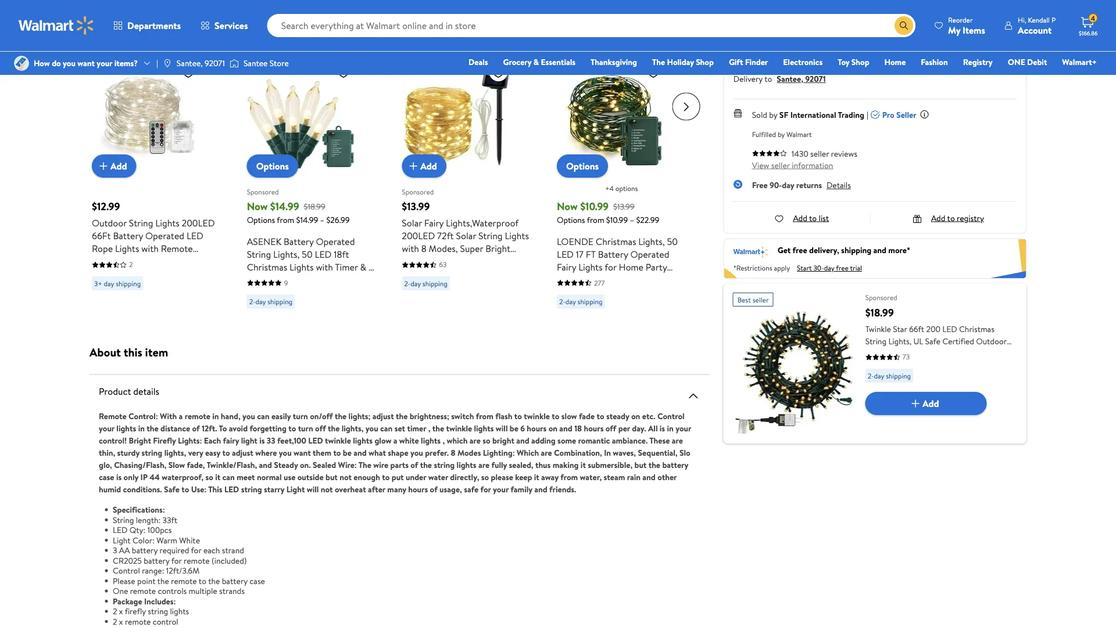 Task type: vqa. For each thing, say whether or not it's contained in the screenshot.
$17.99
no



Task type: describe. For each thing, give the bounding box(es) containing it.
per
[[618, 423, 630, 434]]

walmart plus image
[[734, 245, 768, 259]]

100pcs
[[147, 525, 172, 536]]

christmas down 'now $10.99 $13.99 options from $10.99 – $22.99'
[[596, 235, 636, 248]]

slow
[[168, 460, 185, 471]]

specifications: string length: 33ft led qty: 100pcs light color: warm white 3 aa battery required for each strand cr2025 battery for remote (included) control range: 12ft/3.6m please point the remote to the battery case one remote controls multiple strands package includes: 2 x firefly string lights
[[113, 505, 265, 618]]

fade,
[[187, 460, 205, 471]]

timer inside $12.99 outdoor string lights 200led 66ft battery operated led rope lights with remote indoor timer fairy lights for patio easter christmas party cool white
[[120, 255, 143, 268]]

0 vertical spatial santee,
[[177, 58, 203, 69]]

1 horizontal spatial 92071
[[805, 73, 826, 84]]

want inside 'remote control: with a remote in hand, you can easily turn on/off the lights; adjust the brightness; switch from flash to twinkle to slow fade to steady on etc. control your lights in the distance of 12ft. to avoid forgetting to turn off the lights, you can set timer , the twinkle lights will be 6 hours on and 18 hours off per day. all is in your control! bright firefly lights: each fairy light is 33 feet,100 led twinkle lights glow a white lights , which are so bright and adding some romantic ambiance. these are thin, sturdy string lights, very easy to adjust where you want them to be and what shape you prefer. 8 modes lighting: which are combination, in waves, sequential, slo glo, chasing/flash, slow fade, twinkle/flash, and steady on. sealed wire: the wire parts of the string lights are fully sealed, thus making it submersible, but the battery case is only ip 44 waterproof, so it can meet normal use outside but not enough to put under water directly, so please keep it away from water, steam rain and other humid conditions. safe to use: this led string starry light will not overheat after many hours of usage, safe for your family and friends.'
[[294, 447, 311, 459]]

1 horizontal spatial will
[[496, 423, 508, 434]]

and right rain
[[643, 472, 656, 483]]

sponsored $13.99 solar fairy lights,waterproof 200led 72ft solar string lights with 8 modes, super bright copper wire solar lights outdoor for tree, patio, garden, party decoration
[[402, 187, 529, 293]]

& inside asenek battery operated string lights, 50 led 18ft christmas lights with timer & 8 modes for christmas tree wreath party wedding decor, warm white
[[360, 260, 366, 273]]

keep
[[515, 472, 532, 483]]

by for fulfilled
[[778, 130, 785, 139]]

seller inside $18.99 group
[[753, 295, 769, 305]]

to down waterproof,
[[182, 484, 189, 495]]

now $10.99 $13.99 options from $10.99 – $22.99
[[557, 199, 659, 226]]

now inside sponsored now $14.99 $18.99 options from $14.99 – $26.99
[[247, 199, 268, 214]]

you up glow
[[366, 423, 378, 434]]

add to list
[[793, 212, 829, 224]]

2-day shipping down "copper"
[[404, 278, 448, 288]]

chasing/flash,
[[114, 460, 166, 471]]

1 horizontal spatial twinkle
[[446, 423, 472, 434]]

for inside 'remote control: with a remote in hand, you can easily turn on/off the lights; adjust the brightness; switch from flash to twinkle to slow fade to steady on etc. control your lights in the distance of 12ft. to avoid forgetting to turn off the lights, you can set timer , the twinkle lights will be 6 hours on and 18 hours off per day. all is in your control! bright firefly lights: each fairy light is 33 feet,100 led twinkle lights glow a white lights , which are so bright and adding some romantic ambiance. these are thin, sturdy string lights, very easy to adjust where you want them to be and what shape you prefer. 8 modes lighting: which are combination, in waves, sequential, slo glo, chasing/flash, slow fade, twinkle/flash, and steady on. sealed wire: the wire parts of the string lights are fully sealed, thus making it submersible, but the battery case is only ip 44 waterproof, so it can meet normal use outside but not enough to put under water directly, so please keep it away from water, steam rain and other humid conditions. safe to use: this led string starry light will not overheat after many hours of usage, safe for your family and friends.'
[[481, 484, 491, 495]]

options up 'now $10.99 $13.99 options from $10.99 – $22.99'
[[566, 160, 599, 172]]

christmas inside $12.99 outdoor string lights 200led 66ft battery operated led rope lights with remote indoor timer fairy lights for patio easter christmas party cool white
[[142, 268, 183, 281]]

to left the list on the top of page
[[809, 212, 817, 224]]

you down white
[[410, 447, 423, 459]]

sequential,
[[638, 447, 678, 459]]

parts
[[390, 460, 409, 471]]

2 horizontal spatial of
[[430, 484, 438, 495]]

christmas down ft
[[589, 273, 629, 286]]

white for asenek
[[273, 299, 297, 312]]

2 shop from the left
[[852, 56, 870, 68]]

shipping button
[[734, 1, 825, 67]]

reorder
[[948, 15, 973, 25]]

sponsored for now
[[247, 187, 279, 197]]

free 90-day returns details
[[752, 180, 851, 191]]

the down the (included)
[[208, 576, 220, 587]]

holiday
[[667, 56, 694, 68]]

similar
[[90, 2, 124, 18]]

thus
[[535, 460, 551, 471]]

0 vertical spatial &
[[534, 56, 539, 68]]

+4
[[605, 183, 614, 193]]

options link for now
[[557, 154, 608, 178]]

2 horizontal spatial on
[[631, 411, 640, 422]]

use
[[284, 472, 296, 483]]

 image for santee store
[[230, 58, 239, 69]]

string inside sponsored $13.99 solar fairy lights,waterproof 200led 72ft solar string lights with 8 modes, super bright copper wire solar lights outdoor for tree, patio, garden, party decoration
[[479, 229, 503, 242]]

1 horizontal spatial hours
[[527, 423, 547, 434]]

and inside banner
[[874, 245, 887, 256]]

battery up point at the left of page
[[144, 556, 170, 567]]

0 horizontal spatial lights,
[[164, 447, 186, 459]]

8 inside asenek battery operated string lights, 50 led 18ft christmas lights with timer & 8 modes for christmas tree wreath party wedding decor, warm white
[[369, 260, 374, 273]]

90-
[[770, 180, 782, 191]]

firefly
[[153, 435, 176, 447]]

remote up includes:
[[171, 576, 197, 587]]

outdoor string lights 200led 66ft battery operated led rope lights with remote indoor timer fairy lights for patio easter christmas party cool white image
[[92, 60, 200, 168]]

sturdy
[[117, 447, 140, 459]]

are right which
[[470, 435, 481, 447]]

control:
[[129, 411, 158, 422]]

0 horizontal spatial |
[[156, 58, 158, 69]]

with
[[160, 411, 177, 422]]

string up "chasing/flash,"
[[142, 447, 162, 459]]

the down control: on the left bottom of page
[[147, 423, 159, 434]]

0 horizontal spatial will
[[307, 484, 319, 495]]

string inside specifications: string length: 33ft led qty: 100pcs light color: warm white 3 aa battery required for each strand cr2025 battery for remote (included) control range: 12ft/3.6m please point the remote to the battery case one remote controls multiple strands package includes: 2 x firefly string lights
[[148, 606, 168, 618]]

toy shop link
[[833, 56, 875, 68]]

normal
[[257, 472, 282, 483]]

add to favorites list, asenek battery operated string lights, 50 led 18ft christmas lights with timer & 8 modes for christmas tree wreath party wedding decor, warm white image
[[336, 65, 350, 79]]

bright inside sponsored $13.99 solar fairy lights,waterproof 200led 72ft solar string lights with 8 modes, super bright copper wire solar lights outdoor for tree, patio, garden, party decoration
[[486, 242, 511, 255]]

to left 'slow'
[[552, 411, 560, 422]]

lights up bright
[[474, 423, 494, 434]]

are left "fully"
[[478, 460, 490, 471]]

the left the lights;
[[335, 411, 347, 422]]

by for sold
[[769, 109, 778, 120]]

3+
[[94, 278, 102, 288]]

from down making
[[561, 472, 578, 483]]

add to cart image inside $18.99 group
[[909, 397, 923, 411]]

0 horizontal spatial free
[[793, 245, 807, 256]]

romantic
[[578, 435, 610, 447]]

intent image for delivery image
[[962, 9, 980, 28]]

2 off from the left
[[606, 423, 617, 434]]

on/off
[[310, 411, 333, 422]]

1 horizontal spatial lights,
[[342, 423, 364, 434]]

1 off from the left
[[315, 423, 326, 434]]

avoid
[[229, 423, 248, 434]]

pro seller info image
[[920, 110, 929, 119]]

cool
[[92, 281, 111, 293]]

shipping down 63
[[423, 278, 448, 288]]

0 vertical spatial turn
[[293, 411, 308, 422]]

information
[[792, 159, 833, 171]]

1 horizontal spatial free
[[836, 263, 849, 273]]

case inside specifications: string length: 33ft led qty: 100pcs light color: warm white 3 aa battery required for each strand cr2025 battery for remote (included) control range: 12ft/3.6m please point the remote to the battery case one remote controls multiple strands package includes: 2 x firefly string lights
[[250, 576, 265, 587]]

200led inside sponsored $13.99 solar fairy lights,waterproof 200led 72ft solar string lights with 8 modes, super bright copper wire solar lights outdoor for tree, patio, garden, party decoration
[[402, 229, 435, 242]]

3
[[113, 545, 117, 557]]

options up sponsored now $14.99 $18.99 options from $14.99 – $26.99
[[256, 160, 289, 172]]

other
[[658, 472, 677, 483]]

1 vertical spatial a
[[393, 435, 397, 447]]

fulfilled by walmart
[[752, 130, 812, 139]]

to up 6
[[514, 411, 522, 422]]

1
[[681, 273, 684, 286]]

essentials
[[541, 56, 576, 68]]

sold
[[752, 109, 767, 120]]

50 inside asenek battery operated string lights, 50 led 18ft christmas lights with timer & 8 modes for christmas tree wreath party wedding decor, warm white
[[302, 248, 313, 260]]

0 horizontal spatial can
[[222, 472, 235, 483]]

to left 'put'
[[382, 472, 390, 483]]

finder
[[745, 56, 768, 68]]

on.
[[300, 460, 311, 471]]

and up wire:
[[354, 447, 367, 459]]

might
[[178, 2, 209, 18]]

battery inside $12.99 outdoor string lights 200led 66ft battery operated led rope lights with remote indoor timer fairy lights for patio easter christmas party cool white
[[113, 229, 143, 242]]

and down where
[[259, 460, 272, 471]]

2 horizontal spatial is
[[660, 423, 665, 434]]

delivery for delivery to santee, 92071
[[734, 73, 763, 84]]

2-day shipping down garden
[[559, 297, 603, 307]]

twinkle star 66ft 200 led christmas string lights, ul safe certified outdoor fairy lights plug in, expandable green wire clear bulbs mini lights 8 modes, xmas tree wedding party decoration, warm white image
[[733, 312, 856, 435]]

73
[[903, 352, 910, 362]]

shipping inside banner
[[841, 245, 872, 256]]

details
[[827, 180, 851, 191]]

0 horizontal spatial adjust
[[232, 447, 253, 459]]

glow
[[375, 435, 392, 447]]

2 horizontal spatial can
[[380, 423, 393, 434]]

lights inside specifications: string length: 33ft led qty: 100pcs light color: warm white 3 aa battery required for each strand cr2025 battery for remote (included) control range: 12ft/3.6m please point the remote to the battery case one remote controls multiple strands package includes: 2 x firefly string lights
[[170, 606, 189, 618]]

the down sequential,
[[649, 460, 660, 471]]

0 horizontal spatial but
[[326, 472, 338, 483]]

8 inside sponsored $13.99 solar fairy lights,waterproof 200led 72ft solar string lights with 8 modes, super bright copper wire solar lights outdoor for tree, patio, garden, party decoration
[[421, 242, 427, 255]]

and left 18
[[560, 423, 573, 434]]

the down on/off
[[328, 423, 340, 434]]

so left please
[[481, 472, 489, 483]]

to down finder
[[765, 73, 772, 84]]

specifications:
[[113, 505, 165, 516]]

operated inside asenek battery operated string lights, 50 led 18ft christmas lights with timer & 8 modes for christmas tree wreath party wedding decor, warm white
[[316, 235, 355, 248]]

0 vertical spatial can
[[257, 411, 270, 422]]

one
[[1008, 56, 1025, 68]]

multiple
[[189, 586, 217, 597]]

0 horizontal spatial in
[[138, 423, 145, 434]]

party inside loende christmas lights, 50 led 17 ft battery operated fairy lights for home party garden christmas decoration, 1 pack
[[646, 260, 667, 273]]

1 horizontal spatial adjust
[[373, 411, 394, 422]]

shipping inside $18.99 group
[[886, 371, 911, 381]]

remote up multiple
[[184, 556, 210, 567]]

the inside 'remote control: with a remote in hand, you can easily turn on/off the lights; adjust the brightness; switch from flash to twinkle to slow fade to steady on etc. control your lights in the distance of 12ft. to avoid forgetting to turn off the lights, you can set timer , the twinkle lights will be 6 hours on and 18 hours off per day. all is in your control! bright firefly lights: each fairy light is 33 feet,100 led twinkle lights glow a white lights , which are so bright and adding some romantic ambiance. these are thin, sturdy string lights, very easy to adjust where you want them to be and what shape you prefer. 8 modes lighting: which are combination, in waves, sequential, slo glo, chasing/flash, slow fade, twinkle/flash, and steady on. sealed wire: the wire parts of the string lights are fully sealed, thus making it submersible, but the battery case is only ip 44 waterproof, so it can meet normal use outside but not enough to put under water directly, so please keep it away from water, steam rain and other humid conditions. safe to use: this led string starry light will not overheat after many hours of usage, safe for your family and friends.'
[[359, 460, 371, 471]]

overheat
[[335, 484, 366, 495]]

control inside 'remote control: with a remote in hand, you can easily turn on/off the lights; adjust the brightness; switch from flash to twinkle to slow fade to steady on etc. control your lights in the distance of 12ft. to avoid forgetting to turn off the lights, you can set timer , the twinkle lights will be 6 hours on and 18 hours off per day. all is in your control! bright firefly lights: each fairy light is 33 feet,100 led twinkle lights glow a white lights , which are so bright and adding some romantic ambiance. these are thin, sturdy string lights, very easy to adjust where you want them to be and what shape you prefer. 8 modes lighting: which are combination, in waves, sequential, slo glo, chasing/flash, slow fade, twinkle/flash, and steady on. sealed wire: the wire parts of the string lights are fully sealed, thus making it submersible, but the battery case is only ip 44 waterproof, so it can meet normal use outside but not enough to put under water directly, so please keep it away from water, steam rain and other humid conditions. safe to use: this led string starry light will not overheat after many hours of usage, safe for your family and friends.'
[[658, 411, 685, 422]]

home link
[[879, 56, 911, 68]]

you up avoid
[[242, 411, 255, 422]]

with inside $12.99 outdoor string lights 200led 66ft battery operated led rope lights with remote indoor timer fairy lights for patio easter christmas party cool white
[[141, 242, 159, 255]]

1 horizontal spatial ,
[[443, 435, 445, 447]]

and down 6
[[516, 435, 529, 447]]

add for add button related to sponsored
[[421, 159, 437, 172]]

your up slo at the bottom right of the page
[[676, 423, 691, 434]]

product details image
[[686, 390, 700, 403]]

slow
[[562, 411, 577, 422]]

white inside specifications: string length: 33ft led qty: 100pcs light color: warm white 3 aa battery required for each strand cr2025 battery for remote (included) control range: 12ft/3.6m please point the remote to the battery case one remote controls multiple strands package includes: 2 x firefly string lights
[[179, 535, 200, 547]]

view
[[752, 159, 769, 171]]

gift finder
[[729, 56, 768, 68]]

1 horizontal spatial it
[[534, 472, 539, 483]]

required
[[160, 545, 189, 557]]

shipping down 277
[[578, 297, 603, 307]]

patio
[[92, 268, 113, 281]]

customers
[[142, 19, 179, 31]]

seller for information
[[771, 159, 790, 171]]

0 horizontal spatial want
[[77, 58, 95, 69]]

string down meet
[[241, 484, 262, 495]]

operated inside $12.99 outdoor string lights 200led 66ft battery operated led rope lights with remote indoor timer fairy lights for patio easter christmas party cool white
[[145, 229, 184, 242]]

– inside 'now $10.99 $13.99 options from $10.99 – $22.99'
[[630, 214, 634, 226]]

1 vertical spatial $14.99
[[296, 214, 318, 226]]

you up steady
[[279, 447, 292, 459]]

this
[[208, 484, 222, 495]]

pickup button
[[830, 1, 921, 67]]

so left bright
[[483, 435, 490, 447]]

rope
[[92, 242, 113, 255]]

clearance
[[252, 44, 282, 53]]

fairy
[[223, 435, 239, 447]]

outdoor inside sponsored $13.99 solar fairy lights,waterproof 200led 72ft solar string lights with 8 modes, super bright copper wire solar lights outdoor for tree, patio, garden, party decoration
[[402, 268, 437, 281]]

to right them
[[333, 447, 341, 459]]

set
[[395, 423, 405, 434]]

2-day shipping down 9
[[249, 297, 293, 307]]

2 inside specifications: string length: 33ft led qty: 100pcs light color: warm white 3 aa battery required for each strand cr2025 battery for remote (included) control range: 12ft/3.6m please point the remote to the battery case one remote controls multiple strands package includes: 2 x firefly string lights
[[113, 606, 117, 618]]

ip
[[140, 472, 148, 483]]

1 horizontal spatial be
[[510, 423, 519, 434]]

0 horizontal spatial it
[[215, 472, 220, 483]]

to down fairy
[[222, 447, 230, 459]]

*restrictions apply
[[734, 263, 790, 273]]

easily
[[271, 411, 291, 422]]

white for $12.99
[[113, 281, 137, 293]]

steady
[[606, 411, 629, 422]]

many
[[387, 484, 406, 495]]

1 vertical spatial santee,
[[777, 73, 803, 84]]

what inside 'remote control: with a remote in hand, you can easily turn on/off the lights; adjust the brightness; switch from flash to twinkle to slow fade to steady on etc. control your lights in the distance of 12ft. to avoid forgetting to turn off the lights, you can set timer , the twinkle lights will be 6 hours on and 18 hours off per day. all is in your control! bright firefly lights: each fairy light is 33 feet,100 led twinkle lights glow a white lights , which are so bright and adding some romantic ambiance. these are thin, sturdy string lights, very easy to adjust where you want them to be and what shape you prefer. 8 modes lighting: which are combination, in waves, sequential, slo glo, chasing/flash, slow fade, twinkle/flash, and steady on. sealed wire: the wire parts of the string lights are fully sealed, thus making it submersible, but the battery case is only ip 44 waterproof, so it can meet normal use outside but not enough to put under water directly, so please keep it away from water, steam rain and other humid conditions. safe to use: this led string starry light will not overheat after many hours of usage, safe for your family and friends.'
[[369, 447, 386, 459]]

fulfilled
[[752, 130, 776, 139]]

50 inside loende christmas lights, 50 led 17 ft battery operated fairy lights for home party garden christmas decoration, 1 pack
[[667, 235, 678, 248]]

after
[[368, 484, 385, 495]]

details
[[133, 385, 159, 398]]

0 vertical spatial twinkle
[[524, 411, 550, 422]]

string up water
[[434, 460, 455, 471]]

christmas up 9
[[247, 260, 287, 273]]

1 vertical spatial $10.99
[[606, 214, 628, 226]]

with for battery
[[316, 260, 333, 273]]

1 vertical spatial be
[[343, 447, 352, 459]]

deals
[[469, 56, 488, 68]]

from inside 'now $10.99 $13.99 options from $10.99 – $22.99'
[[587, 214, 604, 226]]

to left registry
[[947, 212, 955, 224]]

solar right 72ft
[[456, 229, 476, 242]]

1 horizontal spatial but
[[635, 460, 647, 471]]

bright inside 'remote control: with a remote in hand, you can easily turn on/off the lights; adjust the brightness; switch from flash to twinkle to slow fade to steady on etc. control your lights in the distance of 12ft. to avoid forgetting to turn off the lights, you can set timer , the twinkle lights will be 6 hours on and 18 hours off per day. all is in your control! bright firefly lights: each fairy light is 33 feet,100 led twinkle lights glow a white lights , which are so bright and adding some romantic ambiance. these are thin, sturdy string lights, very easy to adjust where you want them to be and what shape you prefer. 8 modes lighting: which are combination, in waves, sequential, slo glo, chasing/flash, slow fade, twinkle/flash, and steady on. sealed wire: the wire parts of the string lights are fully sealed, thus making it submersible, but the battery case is only ip 44 waterproof, so it can meet normal use outside but not enough to put under water directly, so please keep it away from water, steam rain and other humid conditions. safe to use: this led string starry light will not overheat after many hours of usage, safe for your family and friends.'
[[129, 435, 151, 447]]

so up the this
[[205, 472, 213, 483]]

walmart image
[[19, 16, 94, 35]]

to inside specifications: string length: 33ft led qty: 100pcs light color: warm white 3 aa battery required for each strand cr2025 battery for remote (included) control range: 12ft/3.6m please point the remote to the battery case one remote controls multiple strands package includes: 2 x firefly string lights
[[199, 576, 206, 587]]

delivery button
[[926, 1, 1017, 67]]

party inside sponsored $13.99 solar fairy lights,waterproof 200led 72ft solar string lights with 8 modes, super bright copper wire solar lights outdoor for tree, patio, garden, party decoration
[[436, 281, 457, 293]]

day.
[[632, 423, 646, 434]]

2 horizontal spatial hours
[[584, 423, 604, 434]]

lights up prefer.
[[421, 435, 441, 447]]

steady
[[274, 460, 298, 471]]

remote up firefly
[[130, 586, 156, 597]]

and down away
[[534, 484, 547, 495]]

light inside 'remote control: with a remote in hand, you can easily turn on/off the lights; adjust the brightness; switch from flash to twinkle to slow fade to steady on etc. control your lights in the distance of 12ft. to avoid forgetting to turn off the lights, you can set timer , the twinkle lights will be 6 hours on and 18 hours off per day. all is in your control! bright firefly lights: each fairy light is 33 feet,100 led twinkle lights glow a white lights , which are so bright and adding some romantic ambiance. these are thin, sturdy string lights, very easy to adjust where you want them to be and what shape you prefer. 8 modes lighting: which are combination, in waves, sequential, slo glo, chasing/flash, slow fade, twinkle/flash, and steady on. sealed wire: the wire parts of the string lights are fully sealed, thus making it submersible, but the battery case is only ip 44 waterproof, so it can meet normal use outside but not enough to put under water directly, so please keep it away from water, steam rain and other humid conditions. safe to use: this led string starry light will not overheat after many hours of usage, safe for your family and friends.'
[[286, 484, 305, 495]]

walmart+ link
[[1057, 56, 1102, 68]]

0 vertical spatial $14.99
[[270, 199, 299, 214]]

from left flash
[[476, 411, 493, 422]]

0 horizontal spatial 92071
[[205, 58, 225, 69]]

shipping right cool in the top left of the page
[[116, 278, 141, 288]]

1 horizontal spatial |
[[867, 109, 868, 120]]

add button for $12.99
[[92, 154, 136, 178]]

please
[[491, 472, 513, 483]]

2 horizontal spatial in
[[667, 423, 674, 434]]

asenek
[[247, 235, 281, 248]]

you inside the "similar items you might like based on what customers bought"
[[158, 2, 176, 18]]

your down please
[[493, 484, 509, 495]]

brightness;
[[410, 411, 449, 422]]

santee
[[244, 58, 268, 69]]

account
[[1018, 24, 1052, 36]]

for inside asenek battery operated string lights, 50 led 18ft christmas lights with timer & 8 modes for christmas tree wreath party wedding decor, warm white
[[276, 273, 288, 286]]

x
[[119, 606, 123, 618]]

the holiday shop
[[652, 56, 714, 68]]

lights left glow
[[353, 435, 373, 447]]

0 horizontal spatial hours
[[408, 484, 428, 495]]

1 shop from the left
[[696, 56, 714, 68]]

add to cart image for sponsored
[[407, 159, 421, 173]]

200led inside $12.99 outdoor string lights 200led 66ft battery operated led rope lights with remote indoor timer fairy lights for patio easter christmas party cool white
[[182, 217, 215, 229]]

reorder my items
[[948, 15, 985, 36]]

solar left 72ft
[[402, 217, 422, 229]]

product group containing $12.99
[[92, 37, 221, 313]]

1 horizontal spatial in
[[212, 411, 219, 422]]

meet
[[237, 472, 255, 483]]

seller for reviews
[[811, 148, 829, 159]]

string inside asenek battery operated string lights, 50 led 18ft christmas lights with timer & 8 modes for christmas tree wreath party wedding decor, warm white
[[247, 248, 271, 260]]

product group containing now $10.99
[[557, 37, 686, 313]]

battery inside asenek battery operated string lights, 50 led 18ft christmas lights with timer & 8 modes for christmas tree wreath party wedding decor, warm white
[[284, 235, 314, 248]]

services button
[[191, 12, 258, 40]]

aa
[[119, 545, 130, 557]]

led inside specifications: string length: 33ft led qty: 100pcs light color: warm white 3 aa battery required for each strand cr2025 battery for remote (included) control range: 12ft/3.6m please point the remote to the battery case one remote controls multiple strands package includes: 2 x firefly string lights
[[113, 525, 128, 536]]

battery down the (included)
[[222, 576, 248, 587]]

0 vertical spatial a
[[179, 411, 183, 422]]

to up feet,100
[[289, 423, 296, 434]]

shipping down 9
[[268, 297, 293, 307]]

modes inside asenek battery operated string lights, 50 led 18ft christmas lights with timer & 8 modes for christmas tree wreath party wedding decor, warm white
[[247, 273, 274, 286]]

cr2025
[[113, 556, 142, 567]]



Task type: locate. For each thing, give the bounding box(es) containing it.
&
[[534, 56, 539, 68], [360, 260, 366, 273]]

0 vertical spatial outdoor
[[92, 217, 127, 229]]

0 vertical spatial control
[[658, 411, 685, 422]]

1 vertical spatial turn
[[298, 423, 313, 434]]

0 horizontal spatial home
[[619, 260, 644, 273]]

0 vertical spatial lights,
[[342, 423, 364, 434]]

about this item
[[90, 344, 168, 360]]

sponsored inside sponsored now $14.99 $18.99 options from $14.99 – $26.99
[[247, 187, 279, 197]]

what up wire
[[369, 447, 386, 459]]

*restrictions
[[734, 263, 772, 273]]

1 vertical spatial white
[[273, 299, 297, 312]]

returns
[[796, 180, 822, 191]]

how do you want your items?
[[34, 58, 138, 69]]

slo
[[680, 447, 690, 459]]

battery inside 'remote control: with a remote in hand, you can easily turn on/off the lights; adjust the brightness; switch from flash to twinkle to slow fade to steady on etc. control your lights in the distance of 12ft. to avoid forgetting to turn off the lights, you can set timer , the twinkle lights will be 6 hours on and 18 hours off per day. all is in your control! bright firefly lights: each fairy light is 33 feet,100 led twinkle lights glow a white lights , which are so bright and adding some romantic ambiance. these are thin, sturdy string lights, very easy to adjust where you want them to be and what shape you prefer. 8 modes lighting: which are combination, in waves, sequential, slo glo, chasing/flash, slow fade, twinkle/flash, and steady on. sealed wire: the wire parts of the string lights are fully sealed, thus making it submersible, but the battery case is only ip 44 waterproof, so it can meet normal use outside but not enough to put under water directly, so please keep it away from water, steam rain and other humid conditions. safe to use: this led string starry light will not overheat after many hours of usage, safe for your family and friends.'
[[662, 460, 688, 471]]

please
[[113, 576, 135, 587]]

1 horizontal spatial with
[[316, 260, 333, 273]]

best
[[738, 295, 751, 305]]

1 vertical spatial free
[[836, 263, 849, 273]]

thanksgiving link
[[585, 56, 642, 68]]

white inside asenek battery operated string lights, 50 led 18ft christmas lights with timer & 8 modes for christmas tree wreath party wedding decor, warm white
[[273, 299, 297, 312]]

92071 down electronics
[[805, 73, 826, 84]]

want right do
[[77, 58, 95, 69]]

twinkle up 6
[[524, 411, 550, 422]]

0 horizontal spatial ,
[[428, 423, 430, 434]]

1 vertical spatial but
[[326, 472, 338, 483]]

string up wreath
[[247, 248, 271, 260]]

add
[[110, 159, 127, 172], [421, 159, 437, 172], [793, 212, 808, 224], [931, 212, 946, 224], [923, 398, 939, 410]]

safe
[[164, 484, 180, 495]]

loende christmas lights, 50 led 17 ft battery operated fairy lights for home party garden christmas decoration, 1 pack image
[[557, 60, 665, 168]]

8
[[421, 242, 427, 255], [369, 260, 374, 273], [451, 447, 456, 459]]

1 horizontal spatial  image
[[230, 58, 239, 69]]

battery right "aa"
[[132, 545, 158, 557]]

fairy inside loende christmas lights, 50 led 17 ft battery operated fairy lights for home party garden christmas decoration, 1 pack
[[557, 260, 576, 273]]

0 vertical spatial case
[[99, 472, 114, 483]]

0 horizontal spatial sponsored
[[247, 187, 279, 197]]

1 horizontal spatial seller
[[771, 159, 790, 171]]

on inside the "similar items you might like based on what customers bought"
[[112, 19, 121, 31]]

for
[[193, 255, 205, 268], [605, 260, 617, 273], [439, 268, 451, 281], [276, 273, 288, 286], [481, 484, 491, 495], [191, 545, 201, 557], [171, 556, 182, 567]]

0 horizontal spatial &
[[360, 260, 366, 273]]

0 horizontal spatial shop
[[696, 56, 714, 68]]

$10.99
[[580, 199, 609, 214], [606, 214, 628, 226]]

4.128 stars out of 5, based on 1430 seller reviews element
[[752, 150, 787, 157]]

what inside the "similar items you might like based on what customers bought"
[[123, 19, 140, 31]]

2 product group from the left
[[247, 37, 376, 313]]

lighting:
[[483, 447, 515, 459]]

the right point at the left of page
[[157, 576, 169, 587]]

add for add button corresponding to $12.99
[[110, 159, 127, 172]]

1 vertical spatial home
[[619, 260, 644, 273]]

0 vertical spatial but
[[635, 460, 647, 471]]

bright right super
[[486, 242, 511, 255]]

$18.99 inside sponsored now $14.99 $18.99 options from $14.99 – $26.99
[[304, 201, 325, 212]]

0 horizontal spatial is
[[116, 472, 122, 483]]

bright
[[492, 435, 514, 447]]

add to favorites list, solar fairy lights,waterproof 200led 72ft solar string lights with 8 modes, super bright copper wire solar lights outdoor for tree, patio, garden, party decoration image
[[491, 65, 505, 79]]

christmas
[[596, 235, 636, 248], [247, 260, 287, 273], [142, 268, 183, 281], [290, 273, 330, 286], [589, 273, 629, 286]]

remote inside 'remote control: with a remote in hand, you can easily turn on/off the lights; adjust the brightness; switch from flash to twinkle to slow fade to steady on etc. control your lights in the distance of 12ft. to avoid forgetting to turn off the lights, you can set timer , the twinkle lights will be 6 hours on and 18 hours off per day. all is in your control! bright firefly lights: each fairy light is 33 feet,100 led twinkle lights glow a white lights , which are so bright and adding some romantic ambiance. these are thin, sturdy string lights, very easy to adjust where you want them to be and what shape you prefer. 8 modes lighting: which are combination, in waves, sequential, slo glo, chasing/flash, slow fade, twinkle/flash, and steady on. sealed wire: the wire parts of the string lights are fully sealed, thus making it submersible, but the battery case is only ip 44 waterproof, so it can meet normal use outside but not enough to put under water directly, so please keep it away from water, steam rain and other humid conditions. safe to use: this led string starry light will not overheat after many hours of usage, safe for your family and friends.'
[[185, 411, 210, 422]]

1 vertical spatial ,
[[443, 435, 445, 447]]

feet,100
[[277, 435, 306, 447]]

2 horizontal spatial operated
[[630, 248, 669, 260]]

departments
[[127, 19, 181, 32]]

twinkle up them
[[325, 435, 351, 447]]

twinkle up which
[[446, 423, 472, 434]]

hi, kendall p account
[[1018, 15, 1056, 36]]

light inside specifications: string length: 33ft led qty: 100pcs light color: warm white 3 aa battery required for each strand cr2025 battery for remote (included) control range: 12ft/3.6m please point the remote to the battery case one remote controls multiple strands package includes: 2 x firefly string lights
[[113, 535, 131, 547]]

is left 33
[[259, 435, 265, 447]]

off left per
[[606, 423, 617, 434]]

strand
[[222, 545, 244, 557]]

hours down under
[[408, 484, 428, 495]]

1 horizontal spatial –
[[630, 214, 634, 226]]

fairy inside sponsored $13.99 solar fairy lights,waterproof 200led 72ft solar string lights with 8 modes, super bright copper wire solar lights outdoor for tree, patio, garden, party decoration
[[424, 217, 444, 229]]

for inside sponsored $13.99 solar fairy lights,waterproof 200led 72ft solar string lights with 8 modes, super bright copper wire solar lights outdoor for tree, patio, garden, party decoration
[[439, 268, 451, 281]]

it down the combination,
[[581, 460, 586, 471]]

lights, inside loende christmas lights, 50 led 17 ft battery operated fairy lights for home party garden christmas decoration, 1 pack
[[639, 235, 665, 248]]

be left 6
[[510, 423, 519, 434]]

add button for sponsored
[[402, 154, 446, 178]]

timer inside asenek battery operated string lights, 50 led 18ft christmas lights with timer & 8 modes for christmas tree wreath party wedding decor, warm white
[[335, 260, 358, 273]]

2 options link from the left
[[557, 154, 608, 178]]

$18.99 inside "sponsored $18.99"
[[866, 306, 894, 320]]

0 vertical spatial is
[[660, 423, 665, 434]]

0 vertical spatial by
[[769, 109, 778, 120]]

2 vertical spatial is
[[116, 472, 122, 483]]

a right with
[[179, 411, 183, 422]]

white down 9
[[273, 299, 297, 312]]

thanksgiving
[[591, 56, 637, 68]]

now inside 'now $10.99 $13.99 options from $10.99 – $22.99'
[[557, 199, 578, 214]]

2 up the 3+ day shipping
[[129, 260, 133, 269]]

delivery for delivery
[[956, 28, 986, 40]]

63
[[439, 260, 447, 269]]

Search search field
[[267, 14, 916, 37]]

free right get
[[793, 245, 807, 256]]

do
[[52, 58, 61, 69]]

Walmart Site-Wide search field
[[267, 14, 916, 37]]

intent image for shipping image
[[770, 9, 789, 28]]

2 horizontal spatial battery
[[598, 248, 628, 260]]

2 inside product group
[[129, 260, 133, 269]]

lights up control!
[[116, 423, 136, 434]]

1 horizontal spatial bright
[[486, 242, 511, 255]]

1 vertical spatial warm
[[157, 535, 177, 547]]

solar right "wire"
[[455, 255, 475, 268]]

1 horizontal spatial shop
[[852, 56, 870, 68]]

a right glow
[[393, 435, 397, 447]]

1 vertical spatial the
[[359, 460, 371, 471]]

1 horizontal spatial $13.99
[[613, 201, 635, 212]]

lights, up slow
[[164, 447, 186, 459]]

lights inside loende christmas lights, 50 led 17 ft battery operated fairy lights for home party garden christmas decoration, 1 pack
[[579, 260, 603, 273]]

$10.99 down +4
[[580, 199, 609, 214]]

you right do
[[63, 58, 76, 69]]

your left items? on the top left of the page
[[97, 58, 112, 69]]

battery right asenek
[[284, 235, 314, 248]]

party inside $12.99 outdoor string lights 200led 66ft battery operated led rope lights with remote indoor timer fairy lights for patio easter christmas party cool white
[[185, 268, 206, 281]]

lights, inside asenek battery operated string lights, 50 led 18ft christmas lights with timer & 8 modes for christmas tree wreath party wedding decor, warm white
[[273, 248, 300, 260]]

44
[[150, 472, 160, 483]]

trading
[[838, 109, 864, 120]]

sponsored for $13.99
[[402, 187, 434, 197]]

string inside $12.99 outdoor string lights 200led 66ft battery operated led rope lights with remote indoor timer fairy lights for patio easter christmas party cool white
[[129, 217, 153, 229]]

9
[[284, 278, 288, 288]]

 image
[[14, 56, 29, 71]]

shipping
[[764, 28, 794, 40]]

from inside sponsored now $14.99 $18.99 options from $14.99 – $26.99
[[277, 214, 294, 226]]

0 vertical spatial free
[[793, 245, 807, 256]]

get free delivery, shipping and more* banner
[[724, 239, 1027, 279]]

add button inside $18.99 group
[[866, 392, 987, 416]]

loende christmas lights, 50 led 17 ft battery operated fairy lights for home party garden christmas decoration, 1 pack
[[557, 235, 684, 299]]

easter
[[115, 268, 140, 281]]

product group containing $13.99
[[402, 37, 531, 313]]

the up under
[[420, 460, 432, 471]]

fairy up modes,
[[424, 217, 444, 229]]

in
[[604, 447, 611, 459]]

1 vertical spatial |
[[867, 109, 868, 120]]

, down brightness;
[[428, 423, 430, 434]]

warm inside asenek battery operated string lights, 50 led 18ft christmas lights with timer & 8 modes for christmas tree wreath party wedding decor, warm white
[[247, 299, 271, 312]]

remote up '12ft.'
[[185, 411, 210, 422]]

string right 66ft
[[129, 217, 153, 229]]

1 horizontal spatial lights,
[[639, 235, 665, 248]]

pickup
[[863, 28, 887, 40]]

1 – from the left
[[320, 214, 324, 226]]

asenek battery operated string lights, 50 led 18ft christmas lights with timer & 8 modes for christmas tree wreath party wedding decor, warm white
[[247, 235, 374, 312]]

1 horizontal spatial the
[[652, 56, 665, 68]]

based
[[90, 19, 110, 31]]

add to list button
[[775, 212, 829, 224]]

registry
[[957, 212, 984, 224]]

| right trading
[[867, 109, 868, 120]]

electronics link
[[778, 56, 828, 68]]

some
[[558, 435, 576, 447]]

0 horizontal spatial control
[[113, 566, 140, 577]]

lights, down the lights;
[[342, 423, 364, 434]]

sponsored inside sponsored $13.99 solar fairy lights,waterproof 200led 72ft solar string lights with 8 modes, super bright copper wire solar lights outdoor for tree, patio, garden, party decoration
[[402, 187, 434, 197]]

1 horizontal spatial delivery
[[956, 28, 986, 40]]

1 horizontal spatial want
[[294, 447, 311, 459]]

for inside loende christmas lights, 50 led 17 ft battery operated fairy lights for home party garden christmas decoration, 1 pack
[[605, 260, 617, 273]]

0 horizontal spatial of
[[192, 423, 200, 434]]

lights
[[116, 423, 136, 434], [474, 423, 494, 434], [353, 435, 373, 447], [421, 435, 441, 447], [457, 460, 476, 471], [170, 606, 189, 618]]

0 horizontal spatial fairy
[[145, 255, 165, 268]]

operated inside loende christmas lights, 50 led 17 ft battery operated fairy lights for home party garden christmas decoration, 1 pack
[[630, 248, 669, 260]]

battery inside loende christmas lights, 50 led 17 ft battery operated fairy lights for home party garden christmas decoration, 1 pack
[[598, 248, 628, 260]]

of left '12ft.'
[[192, 423, 200, 434]]

the left "holiday"
[[652, 56, 665, 68]]

walmart
[[787, 130, 812, 139]]

grocery & essentials link
[[498, 56, 581, 68]]

want up on. at bottom
[[294, 447, 311, 459]]

add to favorites list, outdoor string lights 200led 66ft battery operated led rope lights with remote indoor timer fairy lights for patio easter christmas party cool white image
[[181, 65, 195, 79]]

about
[[90, 344, 121, 360]]

1 horizontal spatial home
[[885, 56, 906, 68]]

add to cart image for $12.99
[[97, 159, 110, 173]]

2 horizontal spatial white
[[273, 299, 297, 312]]

fashion link
[[916, 56, 953, 68]]

1 horizontal spatial a
[[393, 435, 397, 447]]

fairy right easter
[[145, 255, 165, 268]]

from
[[277, 214, 294, 226], [587, 214, 604, 226], [476, 411, 493, 422], [561, 472, 578, 483]]

50 left 18ft
[[302, 248, 313, 260]]

options
[[616, 183, 638, 193]]

1 horizontal spatial on
[[549, 423, 558, 434]]

4 product group from the left
[[557, 37, 686, 313]]

string inside specifications: string length: 33ft led qty: 100pcs light color: warm white 3 aa battery required for each strand cr2025 battery for remote (included) control range: 12ft/3.6m please point the remote to the battery case one remote controls multiple strands package includes: 2 x firefly string lights
[[113, 515, 134, 526]]

reduced
[[562, 44, 588, 53]]

lights inside asenek battery operated string lights, 50 led 18ft christmas lights with timer & 8 modes for christmas tree wreath party wedding decor, warm white
[[290, 260, 314, 273]]

1 horizontal spatial 200led
[[402, 229, 435, 242]]

2- inside $18.99 group
[[868, 371, 874, 381]]

remote inside 'remote control: with a remote in hand, you can easily turn on/off the lights; adjust the brightness; switch from flash to twinkle to slow fade to steady on etc. control your lights in the distance of 12ft. to avoid forgetting to turn off the lights, you can set timer , the twinkle lights will be 6 hours on and 18 hours off per day. all is in your control! bright firefly lights: each fairy light is 33 feet,100 led twinkle lights glow a white lights , which are so bright and adding some romantic ambiance. these are thin, sturdy string lights, very easy to adjust where you want them to be and what shape you prefer. 8 modes lighting: which are combination, in waves, sequential, slo glo, chasing/flash, slow fade, twinkle/flash, and steady on. sealed wire: the wire parts of the string lights are fully sealed, thus making it submersible, but the battery case is only ip 44 waterproof, so it can meet normal use outside but not enough to put under water directly, so please keep it away from water, steam rain and other humid conditions. safe to use: this led string starry light will not overheat after many hours of usage, safe for your family and friends.'
[[99, 411, 127, 422]]

0 horizontal spatial 2
[[113, 606, 117, 618]]

options link for sponsored
[[247, 154, 298, 178]]

day inside $18.99 group
[[874, 371, 884, 381]]

1 vertical spatial 8
[[369, 260, 374, 273]]

modes inside 'remote control: with a remote in hand, you can easily turn on/off the lights; adjust the brightness; switch from flash to twinkle to slow fade to steady on etc. control your lights in the distance of 12ft. to avoid forgetting to turn off the lights, you can set timer , the twinkle lights will be 6 hours on and 18 hours off per day. all is in your control! bright firefly lights: each fairy light is 33 feet,100 led twinkle lights glow a white lights , which are so bright and adding some romantic ambiance. these are thin, sturdy string lights, very easy to adjust where you want them to be and what shape you prefer. 8 modes lighting: which are combination, in waves, sequential, slo glo, chasing/flash, slow fade, twinkle/flash, and steady on. sealed wire: the wire parts of the string lights are fully sealed, thus making it submersible, but the battery case is only ip 44 waterproof, so it can meet normal use outside but not enough to put under water directly, so please keep it away from water, steam rain and other humid conditions. safe to use: this led string starry light will not overheat after many hours of usage, safe for your family and friends.'
[[458, 447, 481, 459]]

options link up sponsored now $14.99 $18.99 options from $14.99 – $26.99
[[247, 154, 298, 178]]

case inside 'remote control: with a remote in hand, you can easily turn on/off the lights; adjust the brightness; switch from flash to twinkle to slow fade to steady on etc. control your lights in the distance of 12ft. to avoid forgetting to turn off the lights, you can set timer , the twinkle lights will be 6 hours on and 18 hours off per day. all is in your control! bright firefly lights: each fairy light is 33 feet,100 led twinkle lights glow a white lights , which are so bright and adding some romantic ambiance. these are thin, sturdy string lights, very easy to adjust where you want them to be and what shape you prefer. 8 modes lighting: which are combination, in waves, sequential, slo glo, chasing/flash, slow fade, twinkle/flash, and steady on. sealed wire: the wire parts of the string lights are fully sealed, thus making it submersible, but the battery case is only ip 44 waterproof, so it can meet normal use outside but not enough to put under water directly, so please keep it away from water, steam rain and other humid conditions. safe to use: this led string starry light will not overheat after many hours of usage, safe for your family and friends.'
[[99, 472, 114, 483]]

$13.99 up modes,
[[402, 199, 430, 214]]

of up under
[[411, 460, 418, 471]]

your
[[97, 58, 112, 69], [99, 423, 115, 434], [676, 423, 691, 434], [493, 484, 509, 495]]

be up wire:
[[343, 447, 352, 459]]

are down "adding" at the left of the page
[[541, 447, 552, 459]]

for inside $12.99 outdoor string lights 200led 66ft battery operated led rope lights with remote indoor timer fairy lights for patio easter christmas party cool white
[[193, 255, 205, 268]]

1 vertical spatial twinkle
[[446, 423, 472, 434]]

lights, down $22.99
[[639, 235, 665, 248]]

sf
[[780, 109, 789, 120]]

the up set
[[396, 411, 408, 422]]

2 horizontal spatial twinkle
[[524, 411, 550, 422]]

home right ft
[[619, 260, 644, 273]]

1 vertical spatial not
[[321, 484, 333, 495]]

hours up "adding" at the left of the page
[[527, 423, 547, 434]]

get
[[778, 245, 791, 256]]

2 horizontal spatial add button
[[866, 392, 987, 416]]

1 vertical spatial of
[[411, 460, 418, 471]]

17
[[576, 248, 584, 260]]

2 now from the left
[[557, 199, 578, 214]]

1 horizontal spatial modes
[[458, 447, 481, 459]]

seller down "4.128 stars out of 5, based on 1430 seller reviews" 'element'
[[771, 159, 790, 171]]

0 vertical spatial $18.99
[[304, 201, 325, 212]]

1 horizontal spatial not
[[340, 472, 352, 483]]

delivery to santee, 92071
[[734, 73, 826, 84]]

277
[[594, 278, 605, 288]]

white
[[399, 435, 419, 447]]

product group
[[92, 37, 221, 313], [247, 37, 376, 313], [402, 37, 531, 313], [557, 37, 686, 313]]

0 horizontal spatial warm
[[157, 535, 177, 547]]

$13.99 down +4 options
[[613, 201, 635, 212]]

1 horizontal spatial battery
[[284, 235, 314, 248]]

options inside 'now $10.99 $13.99 options from $10.99 – $22.99'
[[557, 214, 585, 226]]

0 horizontal spatial bright
[[129, 435, 151, 447]]

seller
[[897, 109, 917, 120]]

2-day shipping inside $18.99 group
[[868, 371, 911, 381]]

2 horizontal spatial sponsored
[[866, 293, 897, 303]]

0 horizontal spatial the
[[359, 460, 371, 471]]

sponsored for $18.99
[[866, 293, 897, 303]]

grocery & essentials
[[503, 56, 576, 68]]

1 product group from the left
[[92, 37, 221, 313]]

lights up directly,
[[457, 460, 476, 471]]

– inside sponsored now $14.99 $18.99 options from $14.99 – $26.99
[[320, 214, 324, 226]]

1 horizontal spatial santee,
[[777, 73, 803, 84]]

warm inside specifications: string length: 33ft led qty: 100pcs light color: warm white 3 aa battery required for each strand cr2025 battery for remote (included) control range: 12ft/3.6m please point the remote to the battery case one remote controls multiple strands package includes: 2 x firefly string lights
[[157, 535, 177, 547]]

2 horizontal spatial it
[[581, 460, 586, 471]]

length:
[[136, 515, 161, 526]]

indoor
[[92, 255, 118, 268]]

1 vertical spatial lights,
[[164, 447, 186, 459]]

, left which
[[443, 435, 445, 447]]

1 vertical spatial control
[[113, 566, 140, 577]]

1 vertical spatial will
[[307, 484, 319, 495]]

but up rain
[[635, 460, 647, 471]]

string
[[129, 217, 153, 229], [479, 229, 503, 242], [247, 248, 271, 260], [113, 515, 134, 526]]

battery right ft
[[598, 248, 628, 260]]

 image for santee, 92071
[[163, 59, 172, 68]]

with for $13.99
[[402, 242, 419, 255]]

1 vertical spatial bright
[[129, 435, 151, 447]]

$13.99 inside 'now $10.99 $13.99 options from $10.99 – $22.99'
[[613, 201, 635, 212]]

gift finder link
[[724, 56, 773, 68]]

shipping down 73
[[886, 371, 911, 381]]

2 – from the left
[[630, 214, 634, 226]]

christmas right 9
[[290, 273, 330, 286]]

thin,
[[99, 447, 115, 459]]

0 horizontal spatial $13.99
[[402, 199, 430, 214]]

wire:
[[338, 460, 357, 471]]

1 vertical spatial is
[[259, 435, 265, 447]]

electronics
[[783, 56, 823, 68]]

with inside asenek battery operated string lights, 50 led 18ft christmas lights with timer & 8 modes for christmas tree wreath party wedding decor, warm white
[[316, 260, 333, 273]]

case right strands
[[250, 576, 265, 587]]

1 horizontal spatial timer
[[335, 260, 358, 273]]

sold by sf international trading
[[752, 109, 864, 120]]

outdoor inside $12.99 outdoor string lights 200led 66ft battery operated led rope lights with remote indoor timer fairy lights for patio easter christmas party cool white
[[92, 217, 127, 229]]

1 options link from the left
[[247, 154, 298, 178]]

– left $22.99
[[630, 214, 634, 226]]

0 vertical spatial modes
[[247, 273, 274, 286]]

party inside asenek battery operated string lights, 50 led 18ft christmas lights with timer & 8 modes for christmas tree wreath party wedding decor, warm white
[[278, 286, 300, 299]]

product details
[[99, 385, 159, 398]]

options
[[256, 160, 289, 172], [566, 160, 599, 172], [247, 214, 275, 226], [557, 214, 585, 226]]

add for add button inside $18.99 group
[[923, 398, 939, 410]]

3 product group from the left
[[402, 37, 531, 313]]

sponsored inside $18.99 group
[[866, 293, 897, 303]]

1 now from the left
[[247, 199, 268, 214]]

add to cart image
[[97, 159, 110, 173], [407, 159, 421, 173], [909, 397, 923, 411]]

$13.99 inside sponsored $13.99 solar fairy lights,waterproof 200led 72ft solar string lights with 8 modes, super bright copper wire solar lights outdoor for tree, patio, garden, party decoration
[[402, 199, 430, 214]]

you up customers
[[158, 2, 176, 18]]

solar fairy lights,waterproof 200led 72ft solar string lights with 8 modes, super bright copper wire solar lights outdoor for tree, patio, garden, party decoration image
[[402, 60, 510, 168]]

outdoor down $12.99 on the left top of the page
[[92, 217, 127, 229]]

adjust right the lights;
[[373, 411, 394, 422]]

options up asenek
[[247, 214, 275, 226]]

0 vertical spatial bright
[[486, 242, 511, 255]]

2-day shipping down 73
[[868, 371, 911, 381]]

can down twinkle/flash,
[[222, 472, 235, 483]]

loende
[[557, 235, 594, 248]]

1 horizontal spatial $18.99
[[866, 306, 894, 320]]

to right fade
[[597, 411, 604, 422]]

0 horizontal spatial white
[[113, 281, 137, 293]]

0 horizontal spatial off
[[315, 423, 326, 434]]

is right all at the bottom
[[660, 423, 665, 434]]

0 vertical spatial ,
[[428, 423, 430, 434]]

0 vertical spatial white
[[113, 281, 137, 293]]

will up bright
[[496, 423, 508, 434]]

on up "adding" at the left of the page
[[549, 423, 558, 434]]

intent image for pickup image
[[866, 9, 885, 28]]

your up control!
[[99, 423, 115, 434]]

0 horizontal spatial battery
[[113, 229, 143, 242]]

search icon image
[[899, 21, 909, 30]]

 image
[[230, 58, 239, 69], [163, 59, 172, 68]]

decoration
[[460, 281, 505, 293]]

| right items? on the top left of the page
[[156, 58, 158, 69]]

it up the this
[[215, 472, 220, 483]]

1 vertical spatial $18.99
[[866, 306, 894, 320]]

modes,
[[429, 242, 458, 255]]

are up slo at the bottom right of the page
[[672, 435, 683, 447]]

0 horizontal spatial delivery
[[734, 73, 763, 84]]

led inside asenek battery operated string lights, 50 led 18ft christmas lights with timer & 8 modes for christmas tree wreath party wedding decor, warm white
[[315, 248, 332, 260]]

add to favorites list, loende christmas lights, 50 led 17 ft battery operated fairy lights for home party garden christmas decoration, 1 pack image
[[647, 65, 660, 79]]

santee, 92071 button
[[777, 73, 826, 84]]

1 horizontal spatial is
[[259, 435, 265, 447]]

0 horizontal spatial on
[[112, 19, 121, 31]]

seller right 1430 at the right of the page
[[811, 148, 829, 159]]

 image left santee
[[230, 58, 239, 69]]

2 horizontal spatial fairy
[[557, 260, 576, 273]]

switch
[[451, 411, 474, 422]]

with inside sponsored $13.99 solar fairy lights,waterproof 200led 72ft solar string lights with 8 modes, super bright copper wire solar lights outdoor for tree, patio, garden, party decoration
[[402, 242, 419, 255]]

home inside loende christmas lights, 50 led 17 ft battery operated fairy lights for home party garden christmas decoration, 1 pack
[[619, 260, 644, 273]]

timer up the 3+ day shipping
[[120, 255, 143, 268]]

2 vertical spatial on
[[549, 423, 558, 434]]

the down brightness;
[[432, 423, 444, 434]]

led inside $12.99 outdoor string lights 200led 66ft battery operated led rope lights with remote indoor timer fairy lights for patio easter christmas party cool white
[[187, 229, 203, 242]]

friends.
[[549, 484, 576, 495]]

home inside home link
[[885, 56, 906, 68]]

day inside get free delivery, shipping and more* banner
[[824, 263, 835, 273]]

remote inside $12.99 outdoor string lights 200led 66ft battery operated led rope lights with remote indoor timer fairy lights for patio easter christmas party cool white
[[161, 242, 193, 255]]

delivery down the gift finder
[[734, 73, 763, 84]]

making
[[553, 460, 579, 471]]

directly,
[[450, 472, 479, 483]]

battery right 66ft
[[113, 229, 143, 242]]

get free delivery, shipping and more*
[[778, 245, 910, 256]]

fairy inside $12.99 outdoor string lights 200led 66ft battery operated led rope lights with remote indoor timer fairy lights for patio easter christmas party cool white
[[145, 255, 165, 268]]

one debit
[[1008, 56, 1047, 68]]

home
[[885, 56, 906, 68], [619, 260, 644, 273]]

shipping
[[841, 245, 872, 256], [116, 278, 141, 288], [423, 278, 448, 288], [268, 297, 293, 307], [578, 297, 603, 307], [886, 371, 911, 381]]

shop
[[696, 56, 714, 68], [852, 56, 870, 68]]

items?
[[114, 58, 138, 69]]

8 inside 'remote control: with a remote in hand, you can easily turn on/off the lights; adjust the brightness; switch from flash to twinkle to slow fade to steady on etc. control your lights in the distance of 12ft. to avoid forgetting to turn off the lights, you can set timer , the twinkle lights will be 6 hours on and 18 hours off per day. all is in your control! bright firefly lights: each fairy light is 33 feet,100 led twinkle lights glow a white lights , which are so bright and adding some romantic ambiance. these are thin, sturdy string lights, very easy to adjust where you want them to be and what shape you prefer. 8 modes lighting: which are combination, in waves, sequential, slo glo, chasing/flash, slow fade, twinkle/flash, and steady on. sealed wire: the wire parts of the string lights are fully sealed, thus making it submersible, but the battery case is only ip 44 waterproof, so it can meet normal use outside but not enough to put under water directly, so please keep it away from water, steam rain and other humid conditions. safe to use: this led string starry light will not overheat after many hours of usage, safe for your family and friends.'
[[451, 447, 456, 459]]

2 vertical spatial of
[[430, 484, 438, 495]]

which
[[517, 447, 539, 459]]

asenek battery operated string lights, 50 led 18ft christmas lights with timer & 8 modes for christmas tree wreath party wedding decor, warm white image
[[247, 60, 355, 168]]

0 horizontal spatial twinkle
[[325, 435, 351, 447]]

led inside loende christmas lights, 50 led 17 ft battery operated fairy lights for home party garden christmas decoration, 1 pack
[[557, 248, 574, 260]]

& right 18ft
[[360, 260, 366, 273]]

the holiday shop link
[[647, 56, 719, 68]]

options inside sponsored now $14.99 $18.99 options from $14.99 – $26.99
[[247, 214, 275, 226]]

1 vertical spatial want
[[294, 447, 311, 459]]

grocery
[[503, 56, 532, 68]]

it right keep
[[534, 472, 539, 483]]

free left trial
[[836, 263, 849, 273]]

product group containing now $14.99
[[247, 37, 376, 313]]

control inside specifications: string length: 33ft led qty: 100pcs light color: warm white 3 aa battery required for each strand cr2025 battery for remote (included) control range: 12ft/3.6m please point the remote to the battery case one remote controls multiple strands package includes: 2 x firefly string lights
[[113, 566, 140, 577]]

0 vertical spatial 92071
[[205, 58, 225, 69]]

next slide for similar items you might like list image
[[672, 93, 700, 121]]

wire
[[434, 255, 453, 268]]

best seller
[[738, 295, 769, 305]]

1 vertical spatial remote
[[99, 411, 127, 422]]

use:
[[191, 484, 207, 495]]

battery up other
[[662, 460, 688, 471]]

0 vertical spatial $10.99
[[580, 199, 609, 214]]

apply
[[774, 263, 790, 273]]

add to registry
[[931, 212, 984, 224]]

18ft
[[334, 248, 349, 260]]

$18.99 group
[[724, 284, 1027, 444]]

0 horizontal spatial lights,
[[273, 248, 300, 260]]



